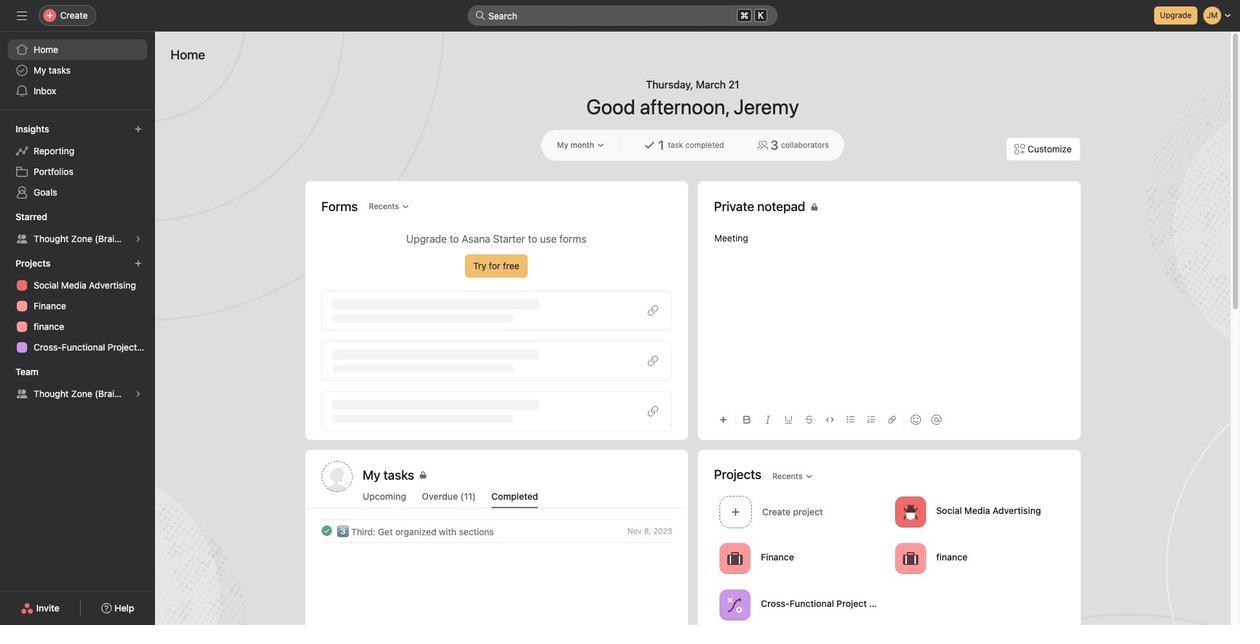 Task type: vqa. For each thing, say whether or not it's contained in the screenshot.
BOARD 'icon'
no



Task type: describe. For each thing, give the bounding box(es) containing it.
1 horizontal spatial list item
[[714, 492, 890, 532]]

link image
[[888, 416, 896, 424]]

insert an object image
[[719, 416, 727, 424]]

strikethrough image
[[805, 416, 813, 424]]

0 horizontal spatial list item
[[306, 519, 688, 543]]

global element
[[0, 32, 155, 109]]

bug image
[[903, 504, 918, 520]]

hide sidebar image
[[17, 10, 27, 21]]

underline image
[[785, 416, 792, 424]]

see details, thought zone (brainstorm space) image
[[134, 235, 142, 243]]

new project or portfolio image
[[134, 260, 142, 267]]

code image
[[826, 416, 834, 424]]

at mention image
[[931, 415, 942, 425]]

emoji image
[[911, 415, 921, 425]]

briefcase image
[[727, 551, 743, 566]]

bulleted list image
[[847, 416, 854, 424]]



Task type: locate. For each thing, give the bounding box(es) containing it.
insights element
[[0, 118, 155, 205]]

line_and_symbols image
[[727, 597, 743, 613]]

numbered list image
[[867, 416, 875, 424]]

see details, thought zone (brainstorm space) image
[[134, 390, 142, 398]]

Completed checkbox
[[319, 523, 334, 539]]

prominent image
[[476, 10, 486, 21]]

new insights image
[[134, 125, 142, 133]]

italics image
[[764, 416, 772, 424]]

add profile photo image
[[321, 461, 352, 492]]

toolbar
[[714, 405, 1064, 434]]

completed image
[[319, 523, 334, 539]]

projects element
[[0, 252, 155, 361]]

None field
[[468, 5, 778, 26]]

starred element
[[0, 205, 155, 252]]

Search tasks, projects, and more text field
[[468, 5, 778, 26]]

teams element
[[0, 361, 155, 407]]

list item
[[714, 492, 890, 532], [306, 519, 688, 543]]

bold image
[[743, 416, 751, 424]]

briefcase image
[[903, 551, 918, 566]]



